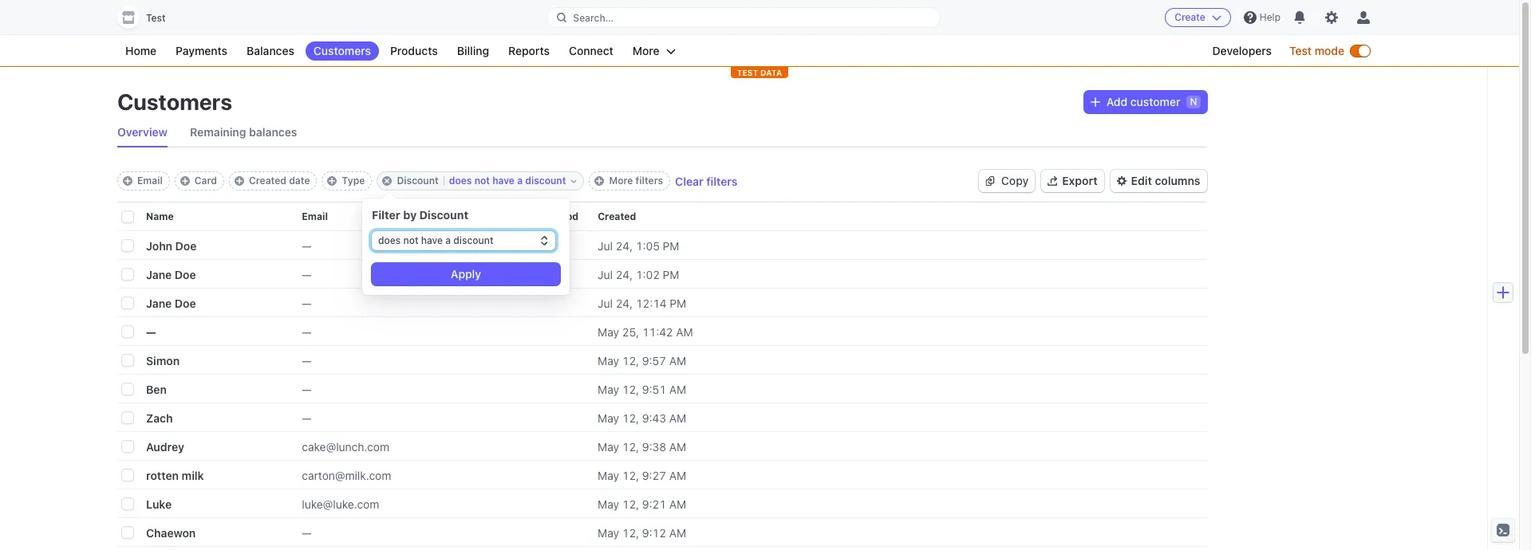 Task type: locate. For each thing, give the bounding box(es) containing it.
add card image
[[180, 176, 190, 186]]

rotten
[[146, 469, 179, 482]]

2 jane from the top
[[146, 296, 172, 310]]

1 horizontal spatial customers
[[314, 44, 371, 57]]

created
[[249, 175, 286, 187], [598, 211, 636, 223]]

add type image
[[328, 176, 337, 186]]

4 select item checkbox from the top
[[122, 528, 133, 539]]

12, for 9:51
[[622, 383, 639, 396]]

export button
[[1042, 170, 1104, 192]]

1 vertical spatial have
[[421, 235, 443, 247]]

doe
[[175, 239, 197, 253], [175, 268, 196, 281], [175, 296, 196, 310]]

select item checkbox for ben
[[122, 384, 133, 395]]

created date
[[249, 175, 310, 187]]

more right the add more filters icon
[[609, 175, 633, 187]]

2 jane doe from the top
[[146, 296, 196, 310]]

edit discount image
[[571, 178, 577, 184]]

1 vertical spatial doe
[[175, 268, 196, 281]]

may down may 12, 9:21 am
[[598, 526, 619, 540]]

may 12, 9:38 am
[[598, 440, 686, 454]]

1 jane from the top
[[146, 268, 172, 281]]

more inside button
[[633, 44, 660, 57]]

a
[[517, 175, 523, 187], [446, 235, 451, 247]]

select item checkbox left ben
[[122, 384, 133, 395]]

9:57
[[642, 354, 666, 368]]

does not have a discount down filter by discount
[[378, 235, 494, 247]]

0 horizontal spatial created
[[249, 175, 286, 187]]

home
[[125, 44, 156, 57]]

edit columns button
[[1111, 170, 1207, 192]]

am right 9:57
[[669, 354, 686, 368]]

jul left 1:05
[[598, 239, 613, 253]]

discount right remove discount icon
[[397, 175, 439, 187]]

1 horizontal spatial have
[[493, 175, 515, 187]]

0 vertical spatial pm
[[663, 239, 680, 253]]

does not have a discount inside the clear filters toolbar
[[449, 175, 566, 187]]

am right 9:38
[[669, 440, 686, 454]]

discount up the does not have a discount dropdown button
[[419, 208, 469, 222]]

12, inside may 12, 9:43 am link
[[622, 411, 639, 425]]

1 vertical spatial 24,
[[616, 268, 633, 281]]

1 jane doe link from the top
[[146, 261, 251, 288]]

12, for 9:12
[[622, 526, 639, 540]]

more inside the clear filters toolbar
[[609, 175, 633, 187]]

1 jane doe from the top
[[146, 268, 196, 281]]

luke
[[146, 498, 172, 511]]

a down filter by discount
[[446, 235, 451, 247]]

1 horizontal spatial discount
[[525, 175, 566, 187]]

Search… search field
[[548, 8, 940, 28]]

7 select item checkbox from the top
[[122, 441, 133, 453]]

svg image left 'add'
[[1091, 97, 1100, 107]]

more for more
[[633, 44, 660, 57]]

12, left 9:27
[[622, 469, 639, 482]]

jane doe link for jul 24, 1:02 pm
[[146, 261, 251, 288]]

8 may from the top
[[598, 526, 619, 540]]

6 may from the top
[[598, 469, 619, 482]]

select item checkbox for luke
[[122, 499, 133, 510]]

may up may 12, 9:21 am
[[598, 469, 619, 482]]

0 horizontal spatial discount
[[454, 235, 494, 247]]

may up may 12, 9:12 am
[[598, 498, 619, 511]]

7 may from the top
[[598, 498, 619, 511]]

0 vertical spatial doe
[[175, 239, 197, 253]]

am for may 12, 9:43 am
[[669, 411, 686, 425]]

1 vertical spatial jane
[[146, 296, 172, 310]]

luke@luke.com
[[302, 498, 379, 511]]

have up payment
[[493, 175, 515, 187]]

pm inside "link"
[[670, 296, 686, 310]]

not inside the clear filters toolbar
[[475, 175, 490, 187]]

2 select item checkbox from the top
[[122, 269, 133, 280]]

may 12, 9:21 am
[[598, 498, 686, 511]]

rotten milk link
[[146, 462, 251, 489]]

12, inside the may 12, 9:38 am link
[[622, 440, 639, 454]]

1 horizontal spatial test
[[1290, 44, 1312, 57]]

— for may 12, 9:12 am
[[302, 526, 312, 540]]

jane doe link
[[146, 261, 251, 288], [146, 290, 251, 316]]

1 vertical spatial discount
[[454, 235, 494, 247]]

2 may from the top
[[598, 354, 619, 368]]

1 vertical spatial does
[[378, 235, 401, 247]]

1 horizontal spatial not
[[475, 175, 490, 187]]

may 12, 9:51 am link
[[598, 376, 712, 403]]

customers link
[[306, 41, 379, 61]]

6 select item checkbox from the top
[[122, 413, 133, 424]]

select item checkbox for jul 24, 1:05 pm
[[122, 240, 133, 251]]

zach link
[[146, 405, 251, 431]]

6 12, from the top
[[622, 498, 639, 511]]

12, inside may 12, 9:51 am link
[[622, 383, 639, 396]]

2 jane doe link from the top
[[146, 290, 251, 316]]

0 horizontal spatial does
[[378, 235, 401, 247]]

12,
[[622, 354, 639, 368], [622, 383, 639, 396], [622, 411, 639, 425], [622, 440, 639, 454], [622, 469, 639, 482], [622, 498, 639, 511], [622, 526, 639, 540]]

0 vertical spatial does not have a discount
[[449, 175, 566, 187]]

jul 24, 12:14 pm
[[598, 296, 686, 310]]

may left 25,
[[598, 325, 619, 339]]

may 12, 9:21 am link
[[598, 491, 712, 518]]

jul
[[598, 239, 613, 253], [598, 268, 613, 281], [598, 296, 613, 310]]

1 vertical spatial more
[[609, 175, 633, 187]]

name
[[146, 211, 174, 223]]

3 12, from the top
[[622, 411, 639, 425]]

4 may from the top
[[598, 411, 619, 425]]

filters for more filters
[[636, 175, 663, 187]]

0 vertical spatial discount
[[397, 175, 439, 187]]

milk
[[182, 469, 204, 482]]

carton@milk.com link
[[302, 462, 460, 489]]

7 12, from the top
[[622, 526, 639, 540]]

filters right clear
[[706, 174, 738, 188]]

products link
[[382, 41, 446, 61]]

11:42
[[642, 325, 673, 339]]

created right the add created date image
[[249, 175, 286, 187]]

am right the 9:43
[[669, 411, 686, 425]]

doe for jul 24, 1:05 pm
[[175, 239, 197, 253]]

1 vertical spatial test
[[1290, 44, 1312, 57]]

a inside dropdown button
[[446, 235, 451, 247]]

9:43
[[642, 411, 666, 425]]

— for may 25, 11:42 am
[[302, 325, 312, 339]]

email
[[137, 175, 163, 187], [302, 211, 328, 223]]

filter by discount
[[372, 208, 469, 222]]

select item checkbox for may 12, 9:57 am
[[122, 355, 133, 366]]

2 vertical spatial pm
[[670, 296, 686, 310]]

0 vertical spatial customers
[[314, 44, 371, 57]]

3 may from the top
[[598, 383, 619, 396]]

payment
[[497, 211, 539, 223]]

0 vertical spatial does
[[449, 175, 472, 187]]

1 vertical spatial email
[[302, 211, 328, 223]]

1 vertical spatial created
[[598, 211, 636, 223]]

may for may 12, 9:57 am
[[598, 354, 619, 368]]

2 vertical spatial doe
[[175, 296, 196, 310]]

may for may 12, 9:43 am
[[598, 411, 619, 425]]

jul down jul 24, 1:02 pm
[[598, 296, 613, 310]]

Select Item checkbox
[[122, 384, 133, 395], [122, 470, 133, 481], [122, 499, 133, 510], [122, 528, 133, 539]]

0 vertical spatial jul
[[598, 239, 613, 253]]

— link for may 12, 9:51 am
[[302, 376, 460, 403]]

1 horizontal spatial svg image
[[1091, 97, 1100, 107]]

create
[[1175, 11, 1206, 23]]

2 12, from the top
[[622, 383, 639, 396]]

jane for jul 24, 12:14 pm
[[146, 296, 172, 310]]

data
[[761, 68, 782, 77]]

12, left 9:57
[[622, 354, 639, 368]]

0 vertical spatial 24,
[[616, 239, 633, 253]]

customers inside customers link
[[314, 44, 371, 57]]

1 vertical spatial svg image
[[986, 176, 995, 186]]

— for jul 24, 12:14 pm
[[302, 296, 312, 310]]

0 vertical spatial jane
[[146, 268, 172, 281]]

3 select item checkbox from the top
[[122, 298, 133, 309]]

0 vertical spatial created
[[249, 175, 286, 187]]

am right the '11:42'
[[676, 325, 693, 339]]

does not have a discount button
[[372, 231, 555, 251]]

5 12, from the top
[[622, 469, 639, 482]]

john doe
[[146, 239, 197, 253]]

not inside dropdown button
[[403, 235, 419, 247]]

0 vertical spatial test
[[146, 12, 166, 24]]

0 vertical spatial have
[[493, 175, 515, 187]]

customers left products at top left
[[314, 44, 371, 57]]

luke@luke.com link
[[302, 491, 460, 518]]

am
[[676, 325, 693, 339], [669, 354, 686, 368], [669, 383, 686, 396], [669, 411, 686, 425], [669, 440, 686, 454], [669, 469, 686, 482], [669, 498, 686, 511], [669, 526, 686, 540]]

tab list
[[117, 118, 1207, 148]]

1 jul from the top
[[598, 239, 613, 253]]

method
[[542, 211, 579, 223]]

customers up overview
[[117, 89, 232, 115]]

doe up simon link
[[175, 296, 196, 310]]

1 may from the top
[[598, 325, 619, 339]]

jul left the 1:02
[[598, 268, 613, 281]]

jane doe
[[146, 268, 196, 281], [146, 296, 196, 310]]

1 horizontal spatial a
[[517, 175, 523, 187]]

am for may 12, 9:57 am
[[669, 354, 686, 368]]

email right add email image
[[137, 175, 163, 187]]

reports
[[508, 44, 550, 57]]

copy
[[1002, 174, 1029, 188]]

1 vertical spatial not
[[403, 235, 419, 247]]

jul inside "link"
[[598, 296, 613, 310]]

not down by
[[403, 235, 419, 247]]

remove discount image
[[383, 176, 392, 186]]

12, inside may 12, 9:21 am link
[[622, 498, 639, 511]]

12, left 9:38
[[622, 440, 639, 454]]

0 vertical spatial email
[[137, 175, 163, 187]]

12, for 9:21
[[622, 498, 639, 511]]

am right 9:51
[[669, 383, 686, 396]]

select item checkbox left chaewon
[[122, 528, 133, 539]]

filter
[[372, 208, 401, 222]]

24,
[[616, 239, 633, 253], [616, 268, 633, 281], [616, 296, 633, 310]]

discount
[[397, 175, 439, 187], [419, 208, 469, 222]]

5 may from the top
[[598, 440, 619, 454]]

have down filter by discount
[[421, 235, 443, 247]]

add email image
[[123, 176, 132, 186]]

may up the "may 12, 9:51 am"
[[598, 354, 619, 368]]

may down may 12, 9:43 am
[[598, 440, 619, 454]]

1 select item checkbox from the top
[[122, 384, 133, 395]]

not up default
[[475, 175, 490, 187]]

luke link
[[146, 491, 251, 518]]

— link for may 12, 9:12 am
[[302, 520, 460, 546]]

3 select item checkbox from the top
[[122, 499, 133, 510]]

— link for may 25, 11:42 am
[[302, 319, 460, 345]]

12, inside may 12, 9:12 am link
[[622, 526, 639, 540]]

discount down default
[[454, 235, 494, 247]]

test left the "mode"
[[1290, 44, 1312, 57]]

does
[[449, 175, 472, 187], [378, 235, 401, 247]]

may
[[598, 325, 619, 339], [598, 354, 619, 368], [598, 383, 619, 396], [598, 411, 619, 425], [598, 440, 619, 454], [598, 469, 619, 482], [598, 498, 619, 511], [598, 526, 619, 540]]

12:14
[[636, 296, 667, 310]]

may 12, 9:12 am
[[598, 526, 686, 540]]

12, left 9:21
[[622, 498, 639, 511]]

am for may 12, 9:51 am
[[669, 383, 686, 396]]

— for may 12, 9:51 am
[[302, 383, 312, 396]]

5 select item checkbox from the top
[[122, 355, 133, 366]]

balances link
[[239, 41, 302, 61]]

jane doe link up simon link
[[146, 290, 251, 316]]

jul 24, 1:05 pm
[[598, 239, 680, 253]]

select item checkbox left the rotten
[[122, 470, 133, 481]]

12, left 9:51
[[622, 383, 639, 396]]

more filters
[[609, 175, 663, 187]]

0 horizontal spatial email
[[137, 175, 163, 187]]

— for jul 24, 1:02 pm
[[302, 268, 312, 281]]

pm right 1:05
[[663, 239, 680, 253]]

24, inside "link"
[[616, 296, 633, 310]]

3 24, from the top
[[616, 296, 633, 310]]

— link
[[302, 233, 460, 259], [302, 261, 460, 288], [302, 290, 460, 316], [146, 319, 251, 345], [302, 319, 460, 345], [302, 348, 460, 374], [302, 376, 460, 403], [302, 405, 460, 431], [302, 520, 460, 546]]

may for may 12, 9:38 am
[[598, 440, 619, 454]]

0 horizontal spatial a
[[446, 235, 451, 247]]

test for test
[[146, 12, 166, 24]]

0 vertical spatial not
[[475, 175, 490, 187]]

0 horizontal spatial have
[[421, 235, 443, 247]]

billing link
[[449, 41, 497, 61]]

2 vertical spatial 24,
[[616, 296, 633, 310]]

0 vertical spatial jane doe
[[146, 268, 196, 281]]

2 vertical spatial jul
[[598, 296, 613, 310]]

0 horizontal spatial not
[[403, 235, 419, 247]]

have inside dropdown button
[[421, 235, 443, 247]]

am right 9:27
[[669, 469, 686, 482]]

select item checkbox for rotten milk
[[122, 470, 133, 481]]

may 12, 9:57 am
[[598, 354, 686, 368]]

1 24, from the top
[[616, 239, 633, 253]]

select item checkbox left luke
[[122, 499, 133, 510]]

3 jul from the top
[[598, 296, 613, 310]]

am for may 12, 9:12 am
[[669, 526, 686, 540]]

0 vertical spatial a
[[517, 175, 523, 187]]

12, for 9:43
[[622, 411, 639, 425]]

0 horizontal spatial filters
[[636, 175, 663, 187]]

1 vertical spatial customers
[[117, 89, 232, 115]]

pm for jul 24, 1:05 pm
[[663, 239, 680, 253]]

—
[[302, 239, 312, 253], [302, 268, 312, 281], [302, 296, 312, 310], [146, 325, 156, 339], [302, 325, 312, 339], [302, 354, 312, 368], [302, 383, 312, 396], [302, 411, 312, 425], [302, 526, 312, 540]]

1 horizontal spatial created
[[598, 211, 636, 223]]

test inside button
[[146, 12, 166, 24]]

12, for 9:27
[[622, 469, 639, 482]]

more right 'connect' at the left
[[633, 44, 660, 57]]

2 24, from the top
[[616, 268, 633, 281]]

discount inside the clear filters toolbar
[[397, 175, 439, 187]]

test up home
[[146, 12, 166, 24]]

1 vertical spatial does not have a discount
[[378, 235, 494, 247]]

test
[[737, 68, 758, 77]]

test mode
[[1290, 44, 1345, 57]]

am for may 12, 9:38 am
[[669, 440, 686, 454]]

may 12, 9:27 am
[[598, 469, 686, 482]]

doe for jul 24, 1:02 pm
[[175, 268, 196, 281]]

1 vertical spatial discount
[[419, 208, 469, 222]]

discount
[[525, 175, 566, 187], [454, 235, 494, 247]]

1 vertical spatial jane doe link
[[146, 290, 251, 316]]

1 12, from the top
[[622, 354, 639, 368]]

1 vertical spatial jul
[[598, 268, 613, 281]]

email down date in the top of the page
[[302, 211, 328, 223]]

pm right 12:14
[[670, 296, 686, 310]]

0 vertical spatial jane doe link
[[146, 261, 251, 288]]

0 vertical spatial discount
[[525, 175, 566, 187]]

am right 9:12
[[669, 526, 686, 540]]

1 vertical spatial a
[[446, 235, 451, 247]]

svg image left copy
[[986, 176, 995, 186]]

may 25, 11:42 am link
[[598, 319, 712, 345]]

discount left edit discount image on the top of the page
[[525, 175, 566, 187]]

4 select item checkbox from the top
[[122, 326, 133, 338]]

— for jul 24, 1:05 pm
[[302, 239, 312, 253]]

does not have a discount up payment
[[449, 175, 566, 187]]

24, left 1:05
[[616, 239, 633, 253]]

may for may 12, 9:12 am
[[598, 526, 619, 540]]

1 horizontal spatial does
[[449, 175, 472, 187]]

created for created date
[[249, 175, 286, 187]]

have inside the clear filters toolbar
[[493, 175, 515, 187]]

overview
[[117, 125, 168, 139]]

24, left 12:14
[[616, 296, 633, 310]]

am right 9:21
[[669, 498, 686, 511]]

1 vertical spatial pm
[[663, 268, 680, 281]]

apply
[[451, 267, 481, 281]]

2 select item checkbox from the top
[[122, 470, 133, 481]]

a up default payment method
[[517, 175, 523, 187]]

24, left the 1:02
[[616, 268, 633, 281]]

doe down john doe link
[[175, 268, 196, 281]]

12, inside may 12, 9:57 am link
[[622, 354, 639, 368]]

does down filter
[[378, 235, 401, 247]]

12, left the 9:43
[[622, 411, 639, 425]]

a inside toolbar
[[517, 175, 523, 187]]

tab list containing overview
[[117, 118, 1207, 148]]

4 12, from the top
[[622, 440, 639, 454]]

developers
[[1213, 44, 1272, 57]]

audrey link
[[146, 434, 251, 460]]

2 jul from the top
[[598, 268, 613, 281]]

may 25, 11:42 am
[[598, 325, 693, 339]]

balances
[[247, 44, 294, 57]]

0 horizontal spatial test
[[146, 12, 166, 24]]

does up default
[[449, 175, 472, 187]]

1 vertical spatial jane doe
[[146, 296, 196, 310]]

1 select item checkbox from the top
[[122, 240, 133, 251]]

Select Item checkbox
[[122, 240, 133, 251], [122, 269, 133, 280], [122, 298, 133, 309], [122, 326, 133, 338], [122, 355, 133, 366], [122, 413, 133, 424], [122, 441, 133, 453]]

12, inside the may 12, 9:27 am link
[[622, 469, 639, 482]]

doe right john
[[175, 239, 197, 253]]

filters for clear filters
[[706, 174, 738, 188]]

created up jul 24, 1:05 pm
[[598, 211, 636, 223]]

filters left clear
[[636, 175, 663, 187]]

svg image
[[1091, 97, 1100, 107], [986, 176, 995, 186]]

reports link
[[500, 41, 558, 61]]

pm
[[663, 239, 680, 253], [663, 268, 680, 281], [670, 296, 686, 310]]

created inside the clear filters toolbar
[[249, 175, 286, 187]]

pm for jul 24, 1:02 pm
[[663, 268, 680, 281]]

12, left 9:12
[[622, 526, 639, 540]]

jane doe link down john doe link
[[146, 261, 251, 288]]

jul 24, 1:02 pm link
[[598, 261, 712, 288]]

— link for jul 24, 1:05 pm
[[302, 233, 460, 259]]

may up may 12, 9:43 am
[[598, 383, 619, 396]]

0 vertical spatial more
[[633, 44, 660, 57]]

may for may 12, 9:27 am
[[598, 469, 619, 482]]

pm right the 1:02
[[663, 268, 680, 281]]

1 horizontal spatial filters
[[706, 174, 738, 188]]

may up may 12, 9:38 am
[[598, 411, 619, 425]]

0 horizontal spatial svg image
[[986, 176, 995, 186]]

zach
[[146, 411, 173, 425]]

9:51
[[642, 383, 666, 396]]



Task type: vqa. For each thing, say whether or not it's contained in the screenshot.


Task type: describe. For each thing, give the bounding box(es) containing it.
1 horizontal spatial email
[[302, 211, 328, 223]]

0 vertical spatial svg image
[[1091, 97, 1100, 107]]

card
[[195, 175, 217, 187]]

am for may 12, 9:27 am
[[669, 469, 686, 482]]

jul for jul 24, 1:02 pm
[[598, 268, 613, 281]]

24, for 1:02
[[616, 268, 633, 281]]

connect
[[569, 44, 614, 57]]

discount inside the does not have a discount dropdown button
[[454, 235, 494, 247]]

select item checkbox for jul 24, 1:02 pm
[[122, 269, 133, 280]]

may 12, 9:27 am link
[[598, 462, 712, 489]]

1:02
[[636, 268, 660, 281]]

remaining balances
[[190, 125, 297, 139]]

audrey
[[146, 440, 184, 454]]

— link for may 12, 9:57 am
[[302, 348, 460, 374]]

jul for jul 24, 1:05 pm
[[598, 239, 613, 253]]

24, for 12:14
[[616, 296, 633, 310]]

may for may 12, 9:21 am
[[598, 498, 619, 511]]

select item checkbox for jul 24, 12:14 pm
[[122, 298, 133, 309]]

12, for 9:38
[[622, 440, 639, 454]]

may 12, 9:51 am
[[598, 383, 686, 396]]

email inside the clear filters toolbar
[[137, 175, 163, 187]]

— for may 12, 9:57 am
[[302, 354, 312, 368]]

created for created
[[598, 211, 636, 223]]

cake@lunch.com
[[302, 440, 389, 454]]

rotten milk
[[146, 469, 204, 482]]

ben link
[[146, 376, 251, 403]]

1:05
[[636, 239, 660, 253]]

jul 24, 1:05 pm link
[[598, 233, 712, 259]]

am for may 12, 9:21 am
[[669, 498, 686, 511]]

jul 24, 1:02 pm
[[598, 268, 680, 281]]

9:27
[[642, 469, 666, 482]]

mode
[[1315, 44, 1345, 57]]

default payment method
[[460, 211, 579, 223]]

jane doe for jul 24, 1:02 pm
[[146, 268, 196, 281]]

may for may 25, 11:42 am
[[598, 325, 619, 339]]

jul for jul 24, 12:14 pm
[[598, 296, 613, 310]]

does inside dropdown button
[[378, 235, 401, 247]]

clear filters
[[675, 174, 738, 188]]

connect link
[[561, 41, 622, 61]]

clear filters button
[[675, 174, 738, 188]]

john doe link
[[146, 233, 251, 259]]

by
[[403, 208, 417, 222]]

n
[[1190, 96, 1197, 108]]

type
[[342, 175, 365, 187]]

copy button
[[979, 170, 1035, 192]]

carton@milk.com
[[302, 469, 391, 482]]

may for may 12, 9:51 am
[[598, 383, 619, 396]]

test data
[[737, 68, 782, 77]]

— link for jul 24, 12:14 pm
[[302, 290, 460, 316]]

products
[[390, 44, 438, 57]]

add customer
[[1107, 95, 1181, 109]]

— for may 12, 9:43 am
[[302, 411, 312, 425]]

home link
[[117, 41, 164, 61]]

developers link
[[1205, 41, 1280, 61]]

cake@lunch.com link
[[302, 434, 460, 460]]

billing
[[457, 44, 489, 57]]

select item checkbox for chaewon
[[122, 528, 133, 539]]

may 12, 9:12 am link
[[598, 520, 712, 546]]

may 12, 9:38 am link
[[598, 434, 712, 460]]

chaewon link
[[146, 520, 251, 546]]

9:21
[[642, 498, 666, 511]]

more button
[[625, 41, 684, 61]]

columns
[[1155, 174, 1201, 188]]

test for test mode
[[1290, 44, 1312, 57]]

am for may 25, 11:42 am
[[676, 325, 693, 339]]

john
[[146, 239, 172, 253]]

add more filters image
[[595, 176, 604, 186]]

0 horizontal spatial customers
[[117, 89, 232, 115]]

select item checkbox for may 12, 9:43 am
[[122, 413, 133, 424]]

help
[[1260, 11, 1281, 23]]

overview link
[[117, 118, 168, 147]]

edit
[[1131, 174, 1152, 188]]

jane for jul 24, 1:02 pm
[[146, 268, 172, 281]]

Search… text field
[[548, 8, 940, 28]]

may 12, 9:57 am link
[[598, 348, 712, 374]]

jul 24, 12:14 pm link
[[598, 290, 712, 316]]

does not have a discount inside dropdown button
[[378, 235, 494, 247]]

svg image inside "copy" popup button
[[986, 176, 995, 186]]

— link for may 12, 9:43 am
[[302, 405, 460, 431]]

pm for jul 24, 12:14 pm
[[670, 296, 686, 310]]

doe for jul 24, 12:14 pm
[[175, 296, 196, 310]]

9:12
[[642, 526, 666, 540]]

discount inside the clear filters toolbar
[[525, 175, 566, 187]]

does inside the clear filters toolbar
[[449, 175, 472, 187]]

help button
[[1238, 5, 1287, 30]]

may 12, 9:43 am
[[598, 411, 686, 425]]

apply button
[[372, 263, 560, 286]]

select item checkbox for may 12, 9:38 am
[[122, 441, 133, 453]]

search…
[[573, 12, 614, 24]]

clear
[[675, 174, 704, 188]]

edit columns
[[1131, 174, 1201, 188]]

default
[[460, 211, 495, 223]]

simon
[[146, 354, 180, 368]]

customer
[[1131, 95, 1181, 109]]

12, for 9:57
[[622, 354, 639, 368]]

date
[[289, 175, 310, 187]]

export
[[1062, 174, 1098, 188]]

may 12, 9:43 am link
[[598, 405, 712, 431]]

jane doe link for jul 24, 12:14 pm
[[146, 290, 251, 316]]

Select All checkbox
[[122, 212, 133, 223]]

more for more filters
[[609, 175, 633, 187]]

jane doe for jul 24, 12:14 pm
[[146, 296, 196, 310]]

remaining
[[190, 125, 246, 139]]

balances
[[249, 125, 297, 139]]

payments
[[176, 44, 228, 57]]

select item checkbox for may 25, 11:42 am
[[122, 326, 133, 338]]

remaining balances link
[[190, 118, 297, 147]]

clear filters toolbar
[[117, 172, 738, 191]]

test button
[[117, 6, 182, 29]]

24, for 1:05
[[616, 239, 633, 253]]

— link for jul 24, 1:02 pm
[[302, 261, 460, 288]]

add created date image
[[235, 176, 244, 186]]

chaewon
[[146, 526, 196, 540]]

simon link
[[146, 348, 251, 374]]



